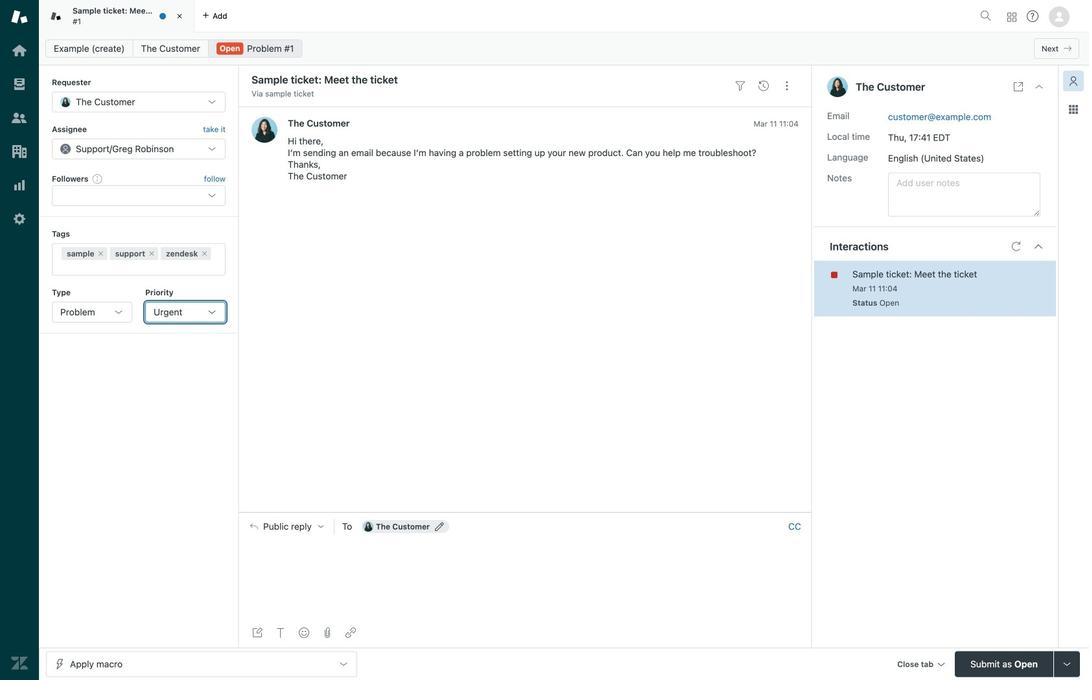 Task type: vqa. For each thing, say whether or not it's contained in the screenshot.
fourth arrow down icon
no



Task type: locate. For each thing, give the bounding box(es) containing it.
hide composer image
[[520, 508, 530, 518]]

add link (cmd k) image
[[346, 628, 356, 639]]

views image
[[11, 76, 28, 93]]

events image
[[758, 81, 769, 91]]

edit user image
[[435, 523, 444, 532]]

close image
[[173, 10, 186, 23], [1034, 82, 1044, 92]]

0 vertical spatial close image
[[173, 10, 186, 23]]

1 horizontal spatial close image
[[1034, 82, 1044, 92]]

1 vertical spatial close image
[[1034, 82, 1044, 92]]

0 horizontal spatial close image
[[173, 10, 186, 23]]

tab
[[39, 0, 194, 32]]

zendesk support image
[[11, 8, 28, 25]]

1 remove image from the left
[[97, 250, 105, 258]]

remove image left remove image
[[97, 250, 105, 258]]

0 vertical spatial mar 11 11:04 text field
[[754, 119, 799, 128]]

close image inside tabs tab list
[[173, 10, 186, 23]]

avatar image
[[252, 117, 277, 143]]

get help image
[[1027, 10, 1039, 22]]

Mar 11 11:04 text field
[[754, 119, 799, 128], [852, 284, 898, 293]]

secondary element
[[39, 36, 1089, 62]]

1 horizontal spatial remove image
[[201, 250, 208, 258]]

format text image
[[276, 628, 286, 639]]

2 remove image from the left
[[201, 250, 208, 258]]

customer@example.com image
[[363, 522, 373, 532]]

admin image
[[11, 211, 28, 228]]

reporting image
[[11, 177, 28, 194]]

1 vertical spatial mar 11 11:04 text field
[[852, 284, 898, 293]]

user image
[[827, 76, 848, 97]]

1 horizontal spatial mar 11 11:04 text field
[[852, 284, 898, 293]]

customer context image
[[1068, 76, 1079, 86]]

add attachment image
[[322, 628, 333, 639]]

zendesk image
[[11, 655, 28, 672]]

customers image
[[11, 110, 28, 126]]

remove image
[[97, 250, 105, 258], [201, 250, 208, 258]]

0 horizontal spatial remove image
[[97, 250, 105, 258]]

remove image right remove image
[[201, 250, 208, 258]]



Task type: describe. For each thing, give the bounding box(es) containing it.
get started image
[[11, 42, 28, 59]]

zendesk products image
[[1007, 13, 1016, 22]]

apps image
[[1068, 104, 1079, 115]]

displays possible ticket submission types image
[[1062, 660, 1072, 670]]

draft mode image
[[252, 628, 263, 639]]

view more details image
[[1013, 82, 1024, 92]]

remove image
[[148, 250, 156, 258]]

Add user notes text field
[[888, 173, 1040, 217]]

insert emojis image
[[299, 628, 309, 639]]

ticket actions image
[[782, 81, 792, 91]]

main element
[[0, 0, 39, 681]]

tabs tab list
[[39, 0, 975, 32]]

organizations image
[[11, 143, 28, 160]]

Subject field
[[249, 72, 726, 88]]

0 horizontal spatial mar 11 11:04 text field
[[754, 119, 799, 128]]

filter image
[[735, 81, 746, 91]]

info on adding followers image
[[92, 174, 103, 184]]



